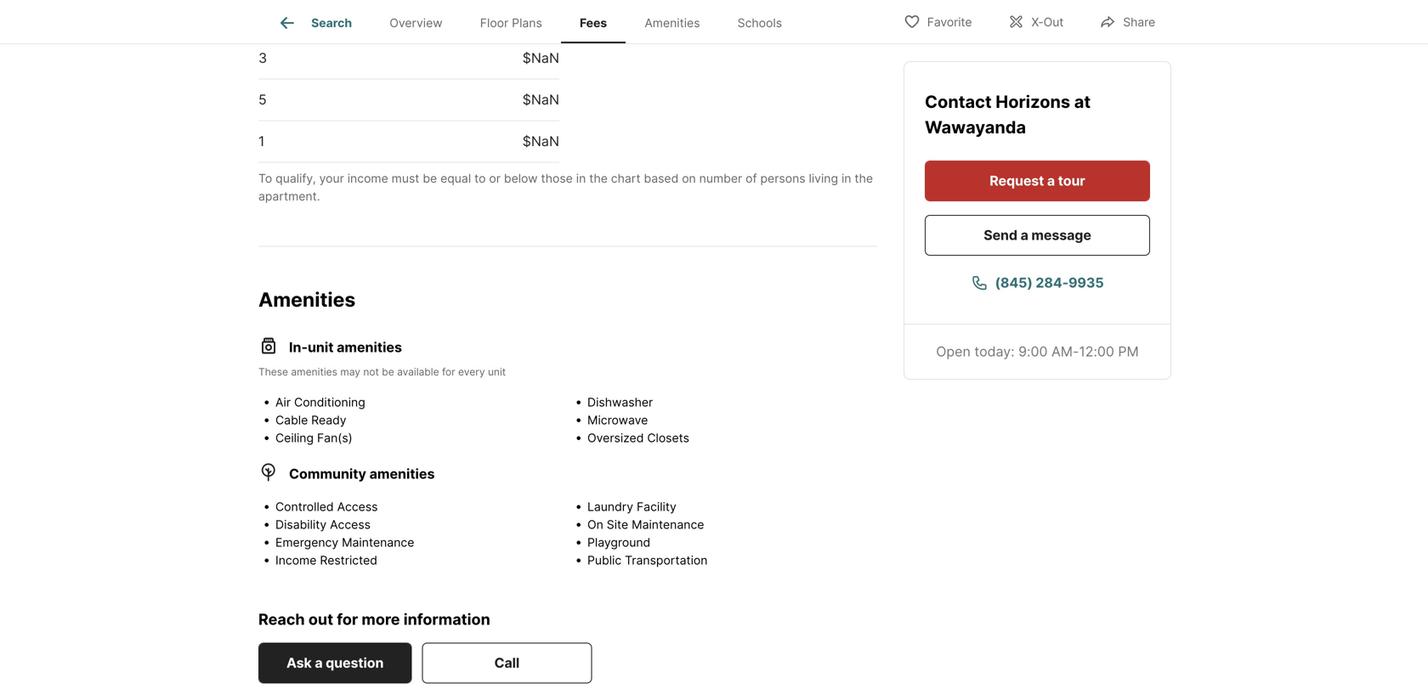 Task type: vqa. For each thing, say whether or not it's contained in the screenshot.
Senior in the Tamara Robinson has joined Redfin as a Senior Director overseeing our brokerage business in Southern California, which includes Los Angeles, Orange County, Inland Empire and San Diego. With decades of management and leadership experience in large publicly traded and franchised real estate enterprises, Tamara has a track record of success with a customer and agent
no



Task type: describe. For each thing, give the bounding box(es) containing it.
public
[[587, 553, 622, 568]]

amenities inside tab
[[645, 16, 700, 30]]

ask a question button
[[258, 643, 412, 684]]

message
[[1032, 227, 1091, 244]]

today:
[[975, 343, 1015, 360]]

share
[[1123, 15, 1155, 29]]

call
[[494, 655, 520, 672]]

maintenance inside "laundry facility on site maintenance playground public transportation"
[[632, 518, 704, 532]]

chart
[[611, 171, 641, 186]]

tour
[[1058, 173, 1085, 189]]

community amenities
[[289, 466, 435, 482]]

facility
[[637, 500, 676, 514]]

2 in from the left
[[842, 171, 851, 186]]

1 vertical spatial access
[[330, 518, 371, 532]]

1 $nan from the top
[[523, 8, 559, 24]]

transportation
[[625, 553, 708, 568]]

maintenance inside controlled access disability access emergency maintenance income restricted
[[342, 536, 414, 550]]

3
[[258, 50, 267, 66]]

$nan for 5
[[523, 91, 559, 108]]

tab list containing search
[[258, 0, 815, 43]]

x-out button
[[993, 4, 1078, 39]]

playground
[[587, 536, 651, 550]]

question
[[326, 655, 384, 672]]

available
[[397, 366, 439, 378]]

x-
[[1032, 15, 1044, 29]]

request a tour
[[990, 173, 1085, 189]]

apartment.
[[258, 189, 320, 203]]

2 the from the left
[[855, 171, 873, 186]]

a for request
[[1047, 173, 1055, 189]]

1 horizontal spatial for
[[442, 366, 455, 378]]

ask a question
[[287, 655, 384, 672]]

these
[[258, 366, 288, 378]]

open today: 9:00 am-12:00 pm
[[936, 343, 1139, 360]]

9:00
[[1019, 343, 1048, 360]]

at
[[1074, 91, 1091, 112]]

closets
[[647, 431, 689, 445]]

of
[[746, 171, 757, 186]]

to qualify, your income must be equal to or below those in the chart based on number of persons living in the apartment.
[[258, 171, 873, 203]]

request
[[990, 173, 1044, 189]]

oversized
[[587, 431, 644, 445]]

schools
[[738, 16, 782, 30]]

not
[[363, 366, 379, 378]]

0 vertical spatial access
[[337, 500, 378, 514]]

plans
[[512, 16, 542, 30]]

1 the from the left
[[589, 171, 608, 186]]

controlled
[[275, 500, 334, 514]]

reach
[[258, 610, 305, 629]]

call link
[[422, 643, 592, 684]]

controlled access disability access emergency maintenance income restricted
[[275, 500, 414, 568]]

share button
[[1085, 4, 1170, 39]]

9935
[[1069, 275, 1104, 291]]

conditioning
[[294, 395, 365, 410]]

number
[[699, 171, 742, 186]]

out
[[1044, 15, 1064, 29]]

those
[[541, 171, 573, 186]]

these amenities may not be available for every unit
[[258, 366, 506, 378]]

1 in from the left
[[576, 171, 586, 186]]

income
[[275, 553, 317, 568]]

amenities for these
[[291, 366, 337, 378]]

dishwasher microwave oversized closets
[[587, 395, 689, 445]]

microwave
[[587, 413, 648, 428]]

more
[[362, 610, 400, 629]]

$nan for 3
[[523, 50, 559, 66]]

cable
[[275, 413, 308, 428]]

ask
[[287, 655, 312, 672]]

your
[[319, 171, 344, 186]]

overview
[[390, 16, 443, 30]]

in-
[[289, 339, 308, 356]]

out
[[308, 610, 333, 629]]

reach out for more information
[[258, 610, 490, 629]]

fees tab
[[561, 3, 626, 43]]

may
[[340, 366, 360, 378]]

qualify,
[[276, 171, 316, 186]]

send
[[984, 227, 1018, 244]]

every
[[458, 366, 485, 378]]

search
[[311, 16, 352, 30]]

12:00
[[1079, 343, 1114, 360]]

on
[[587, 518, 603, 532]]

ceiling
[[275, 431, 314, 445]]

(845) 284-9935
[[995, 275, 1104, 291]]



Task type: locate. For each thing, give the bounding box(es) containing it.
0 horizontal spatial the
[[589, 171, 608, 186]]

amenities down in-
[[291, 366, 337, 378]]

5
[[258, 91, 267, 108]]

on
[[682, 171, 696, 186]]

to
[[258, 171, 272, 186]]

access up 'restricted'
[[330, 518, 371, 532]]

0 horizontal spatial amenities
[[258, 288, 356, 311]]

0 vertical spatial unit
[[308, 339, 334, 356]]

laundry facility on site maintenance playground public transportation
[[587, 500, 708, 568]]

living
[[809, 171, 838, 186]]

pm
[[1118, 343, 1139, 360]]

1 vertical spatial a
[[1021, 227, 1028, 244]]

0 vertical spatial be
[[423, 171, 437, 186]]

access down community amenities
[[337, 500, 378, 514]]

search link
[[277, 13, 352, 33]]

1 vertical spatial amenities
[[258, 288, 356, 311]]

4 $nan from the top
[[523, 133, 559, 149]]

0 horizontal spatial for
[[337, 610, 358, 629]]

disability
[[275, 518, 327, 532]]

the left 'chart'
[[589, 171, 608, 186]]

2 vertical spatial a
[[315, 655, 323, 672]]

for
[[442, 366, 455, 378], [337, 610, 358, 629]]

1 vertical spatial maintenance
[[342, 536, 414, 550]]

(845) 284-9935 link
[[925, 263, 1150, 304]]

request a tour button
[[925, 161, 1150, 201]]

a inside button
[[315, 655, 323, 672]]

information
[[404, 610, 490, 629]]

1 horizontal spatial a
[[1021, 227, 1028, 244]]

a for send
[[1021, 227, 1028, 244]]

horizons at wawayanda
[[925, 91, 1091, 138]]

floor
[[480, 16, 509, 30]]

amenities up not
[[337, 339, 402, 356]]

send a message button
[[925, 215, 1150, 256]]

1 horizontal spatial maintenance
[[632, 518, 704, 532]]

tab list
[[258, 0, 815, 43]]

1 horizontal spatial in
[[842, 171, 851, 186]]

1
[[258, 133, 265, 149]]

fan(s)
[[317, 431, 353, 445]]

fees
[[580, 16, 607, 30]]

2 $nan from the top
[[523, 50, 559, 66]]

$nan
[[523, 8, 559, 24], [523, 50, 559, 66], [523, 91, 559, 108], [523, 133, 559, 149]]

0 horizontal spatial maintenance
[[342, 536, 414, 550]]

below
[[504, 171, 538, 186]]

income
[[347, 171, 388, 186]]

persons
[[760, 171, 806, 186]]

a left tour
[[1047, 173, 1055, 189]]

(845)
[[995, 275, 1033, 291]]

be
[[423, 171, 437, 186], [382, 366, 394, 378]]

in right those
[[576, 171, 586, 186]]

1 horizontal spatial amenities
[[645, 16, 700, 30]]

0 vertical spatial amenities
[[645, 16, 700, 30]]

in
[[576, 171, 586, 186], [842, 171, 851, 186]]

amenities
[[337, 339, 402, 356], [291, 366, 337, 378], [369, 466, 435, 482]]

horizons
[[996, 91, 1070, 112]]

favorite button
[[889, 4, 987, 39]]

be right not
[[382, 366, 394, 378]]

1 horizontal spatial be
[[423, 171, 437, 186]]

floor plans
[[480, 16, 542, 30]]

contact
[[925, 91, 996, 112]]

site
[[607, 518, 628, 532]]

a right ask
[[315, 655, 323, 672]]

284-
[[1036, 275, 1069, 291]]

equal
[[440, 171, 471, 186]]

emergency
[[275, 536, 338, 550]]

$nan for 1
[[523, 133, 559, 149]]

0 horizontal spatial a
[[315, 655, 323, 672]]

for left every
[[442, 366, 455, 378]]

floor plans tab
[[461, 3, 561, 43]]

0 vertical spatial a
[[1047, 173, 1055, 189]]

access
[[337, 500, 378, 514], [330, 518, 371, 532]]

amenities right 'fees' tab
[[645, 16, 700, 30]]

(845) 284-9935 button
[[925, 263, 1150, 304]]

to
[[474, 171, 486, 186]]

maintenance down facility
[[632, 518, 704, 532]]

unit right every
[[488, 366, 506, 378]]

in right living
[[842, 171, 851, 186]]

1 vertical spatial unit
[[488, 366, 506, 378]]

a for ask
[[315, 655, 323, 672]]

0 horizontal spatial be
[[382, 366, 394, 378]]

1 vertical spatial amenities
[[291, 366, 337, 378]]

for right 'out'
[[337, 610, 358, 629]]

1 vertical spatial be
[[382, 366, 394, 378]]

unit up conditioning
[[308, 339, 334, 356]]

overview tab
[[371, 3, 461, 43]]

0 vertical spatial for
[[442, 366, 455, 378]]

0 vertical spatial amenities
[[337, 339, 402, 356]]

air conditioning cable ready ceiling fan(s)
[[275, 395, 365, 445]]

schools tab
[[719, 3, 801, 43]]

0 horizontal spatial unit
[[308, 339, 334, 356]]

0 vertical spatial maintenance
[[632, 518, 704, 532]]

1 vertical spatial for
[[337, 610, 358, 629]]

dishwasher
[[587, 395, 653, 410]]

the
[[589, 171, 608, 186], [855, 171, 873, 186]]

or
[[489, 171, 501, 186]]

amenities up in-
[[258, 288, 356, 311]]

amenities
[[645, 16, 700, 30], [258, 288, 356, 311]]

send a message
[[984, 227, 1091, 244]]

3 $nan from the top
[[523, 91, 559, 108]]

1 horizontal spatial the
[[855, 171, 873, 186]]

community
[[289, 466, 366, 482]]

amenities for community
[[369, 466, 435, 482]]

0 horizontal spatial in
[[576, 171, 586, 186]]

in-unit amenities
[[289, 339, 402, 356]]

wawayanda
[[925, 117, 1026, 138]]

based
[[644, 171, 679, 186]]

a right the send
[[1021, 227, 1028, 244]]

am-
[[1052, 343, 1079, 360]]

2 horizontal spatial a
[[1047, 173, 1055, 189]]

1 horizontal spatial unit
[[488, 366, 506, 378]]

be right must
[[423, 171, 437, 186]]

amenities tab
[[626, 3, 719, 43]]

unit
[[308, 339, 334, 356], [488, 366, 506, 378]]

restricted
[[320, 553, 377, 568]]

open
[[936, 343, 971, 360]]

maintenance up 'restricted'
[[342, 536, 414, 550]]

favorite
[[927, 15, 972, 29]]

amenities right community
[[369, 466, 435, 482]]

2 vertical spatial amenities
[[369, 466, 435, 482]]

the right living
[[855, 171, 873, 186]]

be inside to qualify, your income must be equal to or below those in the chart based on number of persons living in the apartment.
[[423, 171, 437, 186]]

x-out
[[1032, 15, 1064, 29]]



